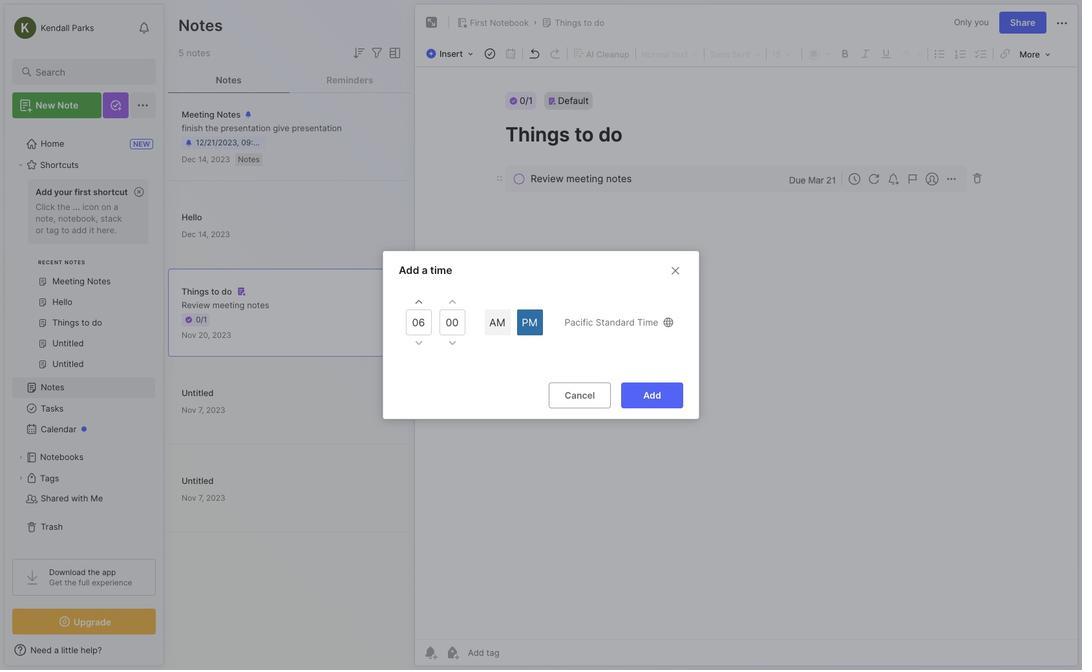 Task type: describe. For each thing, give the bounding box(es) containing it.
note,
[[36, 213, 56, 224]]

12/21/2023, 09:00 am
[[196, 138, 277, 147]]

shortcuts button
[[12, 154, 155, 175]]

your
[[54, 187, 72, 197]]

with
[[71, 493, 88, 504]]

0 horizontal spatial things to do
[[182, 286, 232, 297]]

none search field inside main element
[[36, 64, 144, 80]]

time
[[430, 264, 452, 277]]

first
[[74, 187, 91, 197]]

only you
[[954, 17, 989, 27]]

hello
[[182, 212, 202, 222]]

finish the presentation give presentation
[[182, 123, 342, 133]]

0 horizontal spatial am
[[265, 138, 277, 147]]

meeting notes
[[182, 109, 241, 120]]

am inside 'button'
[[489, 316, 506, 329]]

main element
[[0, 0, 168, 670]]

meeting
[[182, 109, 214, 120]]

highlight image
[[897, 45, 926, 63]]

click the ...
[[36, 202, 80, 212]]

1 dec from the top
[[182, 154, 196, 164]]

finish
[[182, 123, 203, 133]]

notes link
[[12, 378, 155, 398]]

notes button
[[168, 67, 289, 93]]

give
[[273, 123, 290, 133]]

font size image
[[768, 45, 800, 62]]

the down download
[[64, 578, 76, 588]]

tags
[[40, 473, 59, 484]]

the for download
[[88, 568, 100, 577]]

review meeting notes
[[182, 300, 269, 310]]

tasks button
[[12, 398, 155, 419]]

tab list containing notes
[[168, 67, 410, 93]]

3 nov from the top
[[182, 493, 196, 503]]

1 untitled from the top
[[182, 388, 214, 398]]

1 nov from the top
[[182, 330, 196, 340]]

5
[[178, 47, 184, 58]]

Note Editor text field
[[415, 67, 1078, 639]]

notebooks link
[[12, 447, 155, 468]]

undo image
[[526, 45, 544, 63]]

only
[[954, 17, 972, 27]]

upgrade
[[74, 616, 111, 627]]

2 nov 7, 2023 from the top
[[182, 493, 225, 503]]

cancel
[[565, 390, 595, 401]]

reminders button
[[289, 67, 410, 93]]

Search text field
[[36, 66, 144, 78]]

note
[[57, 100, 78, 111]]

notes up 5 notes
[[178, 16, 223, 35]]

calendar
[[41, 424, 76, 434]]

1 vertical spatial things
[[182, 286, 209, 297]]

2 14, from the top
[[198, 229, 209, 239]]

notebook,
[[58, 213, 98, 224]]

1 dec 14, 2023 from the top
[[182, 154, 230, 164]]

pacific standard time button
[[562, 313, 679, 332]]

share button
[[999, 12, 1047, 34]]

experience
[[92, 578, 132, 588]]

add button
[[621, 383, 683, 408]]

do inside button
[[594, 17, 605, 28]]

download
[[49, 568, 86, 577]]

app
[[102, 568, 116, 577]]

1 horizontal spatial notes
[[247, 300, 269, 310]]

things to do inside button
[[555, 17, 605, 28]]

1 presentation from the left
[[221, 123, 271, 133]]

note window element
[[414, 4, 1078, 666]]

font family image
[[706, 45, 765, 62]]

tag
[[46, 225, 59, 235]]

close image
[[668, 263, 683, 278]]

shortcuts
[[40, 160, 79, 170]]

upgrade button
[[12, 609, 156, 635]]

click
[[36, 202, 55, 212]]

icon on a note, notebook, stack or tag to add it here.
[[36, 202, 122, 235]]

shared
[[41, 493, 69, 504]]

nov 20, 2023
[[182, 330, 231, 340]]

12/21/2023,
[[196, 138, 239, 147]]

expand notebooks image
[[17, 454, 25, 462]]

on
[[101, 202, 111, 212]]

first notebook
[[470, 17, 529, 28]]

recent
[[38, 259, 63, 266]]

full
[[79, 578, 90, 588]]

add tag image
[[445, 645, 460, 661]]

expand note image
[[424, 15, 440, 30]]

to inside button
[[584, 17, 592, 28]]

tree inside main element
[[5, 126, 164, 548]]

2 vertical spatial to
[[211, 286, 219, 297]]

cancel button
[[549, 383, 611, 408]]

more image
[[1016, 45, 1054, 62]]

expand tags image
[[17, 474, 25, 482]]

the for click
[[57, 202, 70, 212]]

shared with me
[[41, 493, 103, 504]]



Task type: vqa. For each thing, say whether or not it's contained in the screenshot.
do inside button
yes



Task type: locate. For each thing, give the bounding box(es) containing it.
pacific
[[565, 317, 593, 328]]

1 horizontal spatial to
[[211, 286, 219, 297]]

09:00
[[241, 138, 263, 147]]

0 vertical spatial add
[[36, 187, 52, 197]]

font color image
[[804, 45, 835, 63]]

shortcut
[[93, 187, 128, 197]]

a left time
[[422, 264, 428, 277]]

20,
[[198, 330, 210, 340]]

1 vertical spatial to
[[61, 225, 69, 235]]

the
[[205, 123, 218, 133], [57, 202, 70, 212], [88, 568, 100, 577], [64, 578, 76, 588]]

it
[[89, 225, 94, 235]]

2023
[[211, 154, 230, 164], [211, 229, 230, 239], [212, 330, 231, 340], [206, 405, 225, 415], [206, 493, 225, 503]]

...
[[73, 202, 80, 212]]

2 dec 14, 2023 from the top
[[182, 229, 230, 239]]

2 dec from the top
[[182, 229, 196, 239]]

am left pm
[[489, 316, 506, 329]]

1 vertical spatial notes
[[247, 300, 269, 310]]

1 7, from the top
[[198, 405, 204, 415]]

14, down 'hello'
[[198, 229, 209, 239]]

presentation right give
[[292, 123, 342, 133]]

0 horizontal spatial a
[[114, 202, 118, 212]]

notebook
[[490, 17, 529, 28]]

the up full
[[88, 568, 100, 577]]

2 7, from the top
[[198, 493, 204, 503]]

1 vertical spatial nov 7, 2023
[[182, 493, 225, 503]]

5 notes
[[178, 47, 210, 58]]

am button
[[483, 308, 512, 337]]

0 horizontal spatial things
[[182, 286, 209, 297]]

or
[[36, 225, 44, 235]]

reminders
[[326, 74, 373, 85]]

0 vertical spatial 7,
[[198, 405, 204, 415]]

0 vertical spatial 14,
[[198, 154, 209, 164]]

2 horizontal spatial to
[[584, 17, 592, 28]]

tasks
[[41, 403, 64, 414]]

shared with me link
[[12, 489, 155, 509]]

1 vertical spatial dec 14, 2023
[[182, 229, 230, 239]]

notes inside button
[[216, 74, 242, 85]]

standard
[[596, 317, 635, 328]]

presentation
[[221, 123, 271, 133], [292, 123, 342, 133]]

1 horizontal spatial a
[[422, 264, 428, 277]]

tab list
[[168, 67, 410, 93]]

add inside button
[[643, 390, 661, 401]]

things to do button
[[539, 14, 607, 32]]

1 vertical spatial things to do
[[182, 286, 232, 297]]

things
[[555, 17, 582, 28], [182, 286, 209, 297]]

add a time
[[399, 264, 452, 277]]

things right notebook
[[555, 17, 582, 28]]

nov
[[182, 330, 196, 340], [182, 405, 196, 415], [182, 493, 196, 503]]

2 vertical spatial nov
[[182, 493, 196, 503]]

heading level image
[[637, 45, 703, 62]]

here.
[[97, 225, 117, 235]]

group
[[12, 175, 155, 383]]

notes up meeting notes
[[216, 74, 242, 85]]

presentation up '09:00'
[[221, 123, 271, 133]]

0 vertical spatial nov
[[182, 330, 196, 340]]

1 vertical spatial do
[[222, 286, 232, 297]]

Select minute number field
[[439, 310, 465, 335]]

add your first shortcut
[[36, 187, 128, 197]]

0 vertical spatial do
[[594, 17, 605, 28]]

trash
[[41, 522, 63, 532]]

0 horizontal spatial presentation
[[221, 123, 271, 133]]

None search field
[[36, 64, 144, 80]]

dec 14, 2023 down 'hello'
[[182, 229, 230, 239]]

notebooks
[[40, 452, 84, 462]]

notes
[[186, 47, 210, 58], [247, 300, 269, 310]]

1 vertical spatial add
[[399, 264, 419, 277]]

am
[[265, 138, 277, 147], [489, 316, 506, 329]]

1 vertical spatial am
[[489, 316, 506, 329]]

add for a
[[399, 264, 419, 277]]

0 vertical spatial am
[[265, 138, 277, 147]]

notes right meeting in the top of the page
[[247, 300, 269, 310]]

0 vertical spatial dec
[[182, 154, 196, 164]]

1 horizontal spatial am
[[489, 316, 506, 329]]

0 vertical spatial a
[[114, 202, 118, 212]]

notes right 5
[[186, 47, 210, 58]]

the left ...
[[57, 202, 70, 212]]

calendar button
[[12, 419, 155, 440]]

tags button
[[12, 468, 155, 489]]

the for finish
[[205, 123, 218, 133]]

nov 7, 2023
[[182, 405, 225, 415], [182, 493, 225, 503]]

2 presentation from the left
[[292, 123, 342, 133]]

1 horizontal spatial do
[[594, 17, 605, 28]]

a right on
[[114, 202, 118, 212]]

am down the 'finish the presentation give presentation' at the top left of the page
[[265, 138, 277, 147]]

0 vertical spatial nov 7, 2023
[[182, 405, 225, 415]]

new
[[36, 100, 55, 111]]

dec 14, 2023
[[182, 154, 230, 164], [182, 229, 230, 239]]

pm
[[522, 316, 538, 329]]

0 vertical spatial dec 14, 2023
[[182, 154, 230, 164]]

0 horizontal spatial notes
[[186, 47, 210, 58]]

first notebook button
[[454, 14, 531, 32]]

pacific standard time
[[565, 317, 658, 328]]

7,
[[198, 405, 204, 415], [198, 493, 204, 503]]

1 vertical spatial dec
[[182, 229, 196, 239]]

time
[[637, 317, 658, 328]]

1 vertical spatial 14,
[[198, 229, 209, 239]]

tree containing home
[[5, 126, 164, 548]]

pm button
[[516, 308, 544, 337]]

0 horizontal spatial to
[[61, 225, 69, 235]]

notes up tasks
[[41, 382, 64, 393]]

notes right recent
[[65, 259, 86, 266]]

insert image
[[423, 45, 480, 62]]

do
[[594, 17, 605, 28], [222, 286, 232, 297]]

things to do
[[555, 17, 605, 28], [182, 286, 232, 297]]

2 nov from the top
[[182, 405, 196, 415]]

0 vertical spatial untitled
[[182, 388, 214, 398]]

0 vertical spatial things to do
[[555, 17, 605, 28]]

dec
[[182, 154, 196, 164], [182, 229, 196, 239]]

1 14, from the top
[[198, 154, 209, 164]]

1 horizontal spatial presentation
[[292, 123, 342, 133]]

0/1
[[196, 315, 207, 324]]

1 horizontal spatial add
[[399, 264, 419, 277]]

1 horizontal spatial things
[[555, 17, 582, 28]]

stack
[[100, 213, 122, 224]]

first
[[470, 17, 487, 28]]

1 nov 7, 2023 from the top
[[182, 405, 225, 415]]

14,
[[198, 154, 209, 164], [198, 229, 209, 239]]

add for your
[[36, 187, 52, 197]]

0 horizontal spatial do
[[222, 286, 232, 297]]

0 horizontal spatial add
[[36, 187, 52, 197]]

things up review
[[182, 286, 209, 297]]

icon
[[82, 202, 99, 212]]

meeting
[[212, 300, 245, 310]]

1 vertical spatial untitled
[[182, 475, 214, 486]]

notes
[[178, 16, 223, 35], [216, 74, 242, 85], [217, 109, 241, 120], [238, 154, 260, 164], [65, 259, 86, 266], [41, 382, 64, 393]]

me
[[91, 493, 103, 504]]

1 vertical spatial nov
[[182, 405, 196, 415]]

1 vertical spatial 7,
[[198, 493, 204, 503]]

you
[[974, 17, 989, 27]]

notes down '09:00'
[[238, 154, 260, 164]]

2 horizontal spatial add
[[643, 390, 661, 401]]

trash link
[[12, 517, 155, 538]]

2 untitled from the top
[[182, 475, 214, 486]]

a
[[114, 202, 118, 212], [422, 264, 428, 277]]

add
[[72, 225, 87, 235]]

share
[[1010, 17, 1036, 28]]

group containing add your first shortcut
[[12, 175, 155, 383]]

a inside icon on a note, notebook, stack or tag to add it here.
[[114, 202, 118, 212]]

add a reminder image
[[423, 645, 438, 661]]

group inside main element
[[12, 175, 155, 383]]

new
[[133, 140, 150, 149]]

1 horizontal spatial things to do
[[555, 17, 605, 28]]

tree
[[5, 126, 164, 548]]

dec 14, 2023 down 12/21/2023,
[[182, 154, 230, 164]]

dec down finish
[[182, 154, 196, 164]]

download the app get the full experience
[[49, 568, 132, 588]]

the inside group
[[57, 202, 70, 212]]

2 vertical spatial add
[[643, 390, 661, 401]]

home
[[41, 138, 64, 149]]

new note
[[36, 100, 78, 111]]

things inside button
[[555, 17, 582, 28]]

the down meeting notes
[[205, 123, 218, 133]]

notes up 12/21/2023, 09:00 am
[[217, 109, 241, 120]]

get
[[49, 578, 62, 588]]

0 vertical spatial to
[[584, 17, 592, 28]]

Select hour number field
[[406, 310, 431, 335]]

14, down 12/21/2023,
[[198, 154, 209, 164]]

1 vertical spatial a
[[422, 264, 428, 277]]

0 vertical spatial things
[[555, 17, 582, 28]]

dec down 'hello'
[[182, 229, 196, 239]]

to inside icon on a note, notebook, stack or tag to add it here.
[[61, 225, 69, 235]]

review
[[182, 300, 210, 310]]

0 vertical spatial notes
[[186, 47, 210, 58]]

task image
[[481, 45, 499, 63]]

add inside group
[[36, 187, 52, 197]]

recent notes
[[38, 259, 86, 266]]



